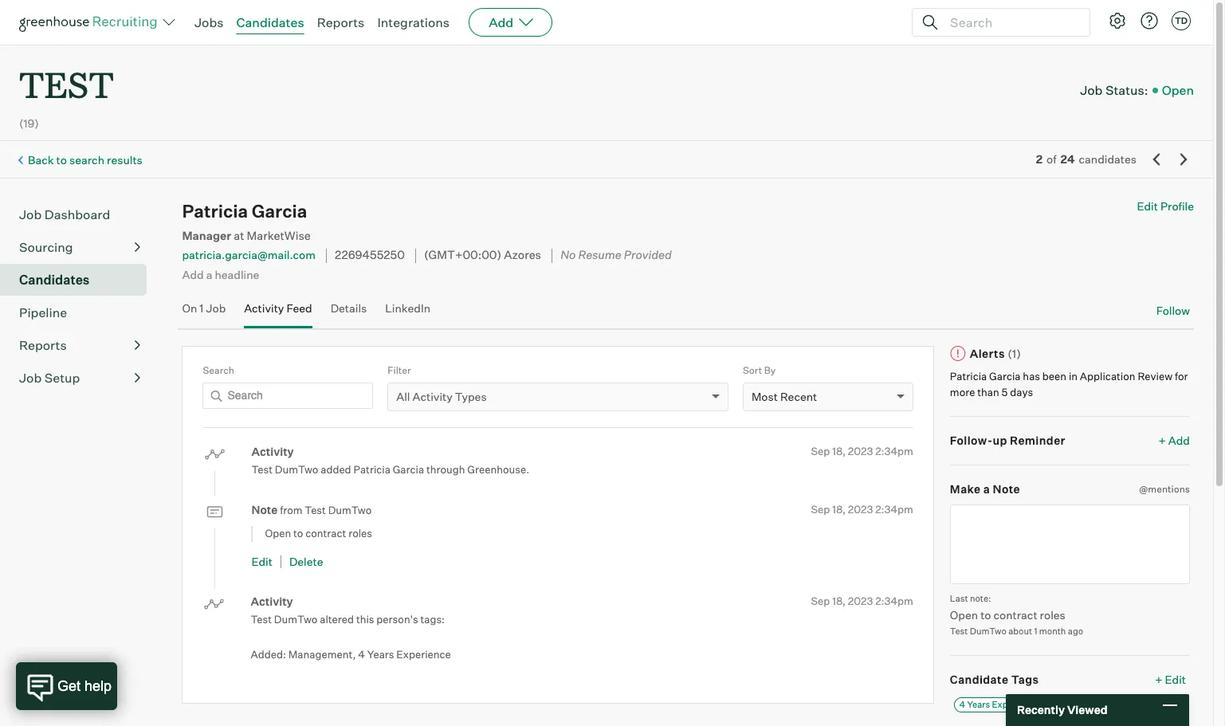 Task type: describe. For each thing, give the bounding box(es) containing it.
3 18, from the top
[[832, 595, 846, 607]]

0 horizontal spatial contract
[[305, 527, 346, 540]]

application
[[1080, 370, 1136, 383]]

most recent
[[752, 390, 817, 403]]

integrations link
[[377, 14, 450, 30]]

+ add link
[[1159, 433, 1190, 448]]

patricia garcia has been in application review for more than 5 days
[[950, 370, 1188, 398]]

td button
[[1169, 8, 1194, 33]]

job status:
[[1080, 82, 1148, 98]]

on
[[182, 301, 197, 315]]

0 vertical spatial reports
[[317, 14, 365, 30]]

1 vertical spatial reports link
[[19, 336, 140, 355]]

last note: open to contract roles test dumtwo               about 1 month               ago
[[950, 593, 1083, 637]]

2 2023 from the top
[[848, 503, 873, 515]]

dumtwo left 'altered'
[[274, 613, 318, 625]]

test inside last note: open to contract roles test dumtwo               about 1 month               ago
[[950, 625, 968, 637]]

1 vertical spatial reports
[[19, 337, 67, 353]]

job setup link
[[19, 368, 140, 388]]

1 2:34pm from the top
[[875, 445, 913, 458]]

filter
[[388, 364, 411, 376]]

garcia for patricia garcia manager at marketwise
[[252, 200, 307, 222]]

greenhouse.
[[467, 463, 529, 476]]

1 vertical spatial experience
[[992, 699, 1038, 710]]

+ edit link
[[1151, 669, 1190, 690]]

edit for edit profile
[[1137, 199, 1158, 213]]

1 vertical spatial candidates link
[[19, 270, 140, 290]]

@mentions link
[[1139, 481, 1190, 497]]

alerts (1)
[[970, 346, 1021, 360]]

1 sep from the top
[[811, 445, 830, 458]]

2 2:34pm from the top
[[875, 503, 913, 515]]

results
[[107, 153, 143, 167]]

jobs link
[[195, 14, 224, 30]]

through
[[426, 463, 465, 476]]

activity up from in the bottom left of the page
[[251, 445, 294, 458]]

details link
[[331, 301, 367, 324]]

job dashboard
[[19, 207, 110, 223]]

been
[[1043, 370, 1067, 383]]

resume
[[578, 248, 622, 263]]

all activity types
[[396, 390, 487, 403]]

job inside the on 1 job link
[[206, 301, 226, 315]]

candidate
[[950, 673, 1009, 686]]

altered
[[320, 613, 354, 625]]

open inside last note: open to contract roles test dumtwo               about 1 month               ago
[[950, 608, 978, 621]]

tags:
[[420, 613, 445, 625]]

2 of 24 candidates
[[1036, 152, 1137, 166]]

dumtwo inside note from test dumtwo
[[328, 503, 372, 516]]

no
[[561, 248, 576, 263]]

ago
[[1068, 625, 1083, 637]]

add for add
[[489, 14, 514, 30]]

back
[[28, 153, 54, 167]]

dumtwo inside last note: open to contract roles test dumtwo               about 1 month               ago
[[970, 625, 1007, 637]]

edit profile link
[[1137, 199, 1194, 213]]

add button
[[469, 8, 553, 37]]

pipeline
[[19, 305, 67, 321]]

follow
[[1156, 304, 1190, 317]]

follow link
[[1156, 303, 1190, 319]]

0 vertical spatial roles
[[348, 527, 372, 540]]

marketwise
[[247, 229, 311, 243]]

sourcing
[[19, 239, 73, 255]]

5
[[1002, 385, 1008, 398]]

0 vertical spatial candidates
[[236, 14, 304, 30]]

linkedin link
[[385, 301, 431, 324]]

+ edit
[[1155, 673, 1186, 686]]

2 horizontal spatial add
[[1168, 434, 1190, 447]]

job for job dashboard
[[19, 207, 42, 223]]

for
[[1175, 370, 1188, 383]]

viewed
[[1067, 703, 1108, 717]]

activity feed
[[244, 301, 312, 315]]

note:
[[970, 593, 991, 604]]

more
[[950, 385, 975, 398]]

person's
[[377, 613, 418, 625]]

integrations
[[377, 14, 450, 30]]

days
[[1010, 385, 1033, 398]]

@mentions
[[1139, 483, 1190, 495]]

month
[[1039, 625, 1066, 637]]

added: management, 4 years experience
[[251, 648, 451, 660]]

back to search results link
[[28, 153, 143, 167]]

make a note
[[950, 482, 1020, 495]]

status:
[[1106, 82, 1148, 98]]

to inside last note: open to contract roles test dumtwo               about 1 month               ago
[[981, 608, 991, 621]]

at
[[234, 229, 244, 243]]

dashboard
[[44, 207, 110, 223]]

profile
[[1161, 199, 1194, 213]]

0 horizontal spatial candidates
[[19, 272, 90, 288]]

3 sep 18, 2023 2:34pm from the top
[[811, 595, 913, 607]]

0 horizontal spatial experience
[[396, 648, 451, 660]]

1 horizontal spatial patricia
[[353, 463, 390, 476]]

most recent option
[[752, 390, 817, 403]]

configure image
[[1108, 11, 1127, 30]]

activity down edit link
[[251, 595, 293, 608]]

candidate tags
[[950, 673, 1039, 686]]

search
[[69, 153, 104, 167]]

to for back
[[56, 153, 67, 167]]

provided
[[624, 248, 672, 263]]

activity feed link
[[244, 301, 312, 324]]

patricia for patricia garcia manager at marketwise
[[182, 200, 248, 222]]

1 inside last note: open to contract roles test dumtwo               about 1 month               ago
[[1034, 625, 1037, 637]]

than
[[977, 385, 999, 398]]

activity left feed
[[244, 301, 284, 315]]

note from test dumtwo
[[251, 503, 372, 516]]

2 18, from the top
[[832, 503, 846, 515]]

last
[[950, 593, 968, 604]]

alerts
[[970, 346, 1005, 360]]

3 sep from the top
[[811, 595, 830, 607]]

job for job setup
[[19, 370, 42, 386]]

dumtwo left added at the left
[[275, 463, 318, 476]]

most
[[752, 390, 778, 403]]

test up note from test dumtwo
[[251, 463, 273, 476]]

on 1 job link
[[182, 301, 226, 324]]



Task type: vqa. For each thing, say whether or not it's contained in the screenshot.
Activity inside the "link"
yes



Task type: locate. For each thing, give the bounding box(es) containing it.
0 vertical spatial open
[[1162, 82, 1194, 98]]

0 horizontal spatial search text field
[[203, 383, 373, 409]]

2 sep from the top
[[811, 503, 830, 515]]

candidates link
[[236, 14, 304, 30], [19, 270, 140, 290]]

added
[[321, 463, 351, 476]]

1 vertical spatial candidates
[[19, 272, 90, 288]]

1 vertical spatial 1
[[1034, 625, 1037, 637]]

1 vertical spatial add
[[182, 268, 204, 281]]

dumtwo left about
[[970, 625, 1007, 637]]

sep
[[811, 445, 830, 458], [811, 503, 830, 515], [811, 595, 830, 607]]

contract up about
[[994, 608, 1038, 621]]

test inside note from test dumtwo
[[305, 503, 326, 516]]

experience down tags
[[992, 699, 1038, 710]]

candidates link up pipeline link
[[19, 270, 140, 290]]

1 horizontal spatial years
[[967, 699, 990, 710]]

a right make at bottom
[[984, 482, 990, 495]]

job setup
[[19, 370, 80, 386]]

activity right all
[[413, 390, 453, 403]]

on 1 job
[[182, 301, 226, 315]]

1 vertical spatial garcia
[[989, 370, 1021, 383]]

1 horizontal spatial to
[[293, 527, 303, 540]]

1 right about
[[1034, 625, 1037, 637]]

2269455250
[[335, 248, 405, 263]]

1 horizontal spatial 4
[[960, 699, 965, 710]]

1 horizontal spatial a
[[984, 482, 990, 495]]

candidates down the sourcing
[[19, 272, 90, 288]]

2 vertical spatial open
[[950, 608, 978, 621]]

2 vertical spatial garcia
[[393, 463, 424, 476]]

patricia up more
[[950, 370, 987, 383]]

roles up the month
[[1040, 608, 1066, 621]]

patricia inside patricia garcia has been in application review for more than 5 days
[[950, 370, 987, 383]]

0 vertical spatial 2023
[[848, 445, 873, 458]]

add a headline
[[182, 268, 259, 281]]

jobs
[[195, 14, 224, 30]]

0 horizontal spatial 1
[[200, 301, 204, 315]]

candidates link right jobs
[[236, 14, 304, 30]]

garcia up "5"
[[989, 370, 1021, 383]]

test up open to contract roles in the left of the page
[[305, 503, 326, 516]]

4 down candidate on the right bottom of page
[[960, 699, 965, 710]]

follow-up reminder
[[950, 434, 1066, 447]]

2 vertical spatial sep
[[811, 595, 830, 607]]

1 horizontal spatial garcia
[[393, 463, 424, 476]]

job inside the job setup link
[[19, 370, 42, 386]]

1
[[200, 301, 204, 315], [1034, 625, 1037, 637]]

0 horizontal spatial patricia
[[182, 200, 248, 222]]

0 vertical spatial 18,
[[832, 445, 846, 458]]

open down from in the bottom left of the page
[[265, 527, 291, 540]]

0 vertical spatial +
[[1159, 434, 1166, 447]]

0 vertical spatial reports link
[[317, 14, 365, 30]]

+ for + add
[[1159, 434, 1166, 447]]

linkedin
[[385, 301, 431, 315]]

manager
[[182, 229, 231, 243]]

greenhouse recruiting image
[[19, 13, 163, 32]]

reports link left integrations link
[[317, 14, 365, 30]]

+ add
[[1159, 434, 1190, 447]]

1 vertical spatial edit
[[251, 554, 273, 568]]

roles down note from test dumtwo
[[348, 527, 372, 540]]

2 vertical spatial add
[[1168, 434, 1190, 447]]

1 horizontal spatial search text field
[[946, 11, 1075, 34]]

recently
[[1017, 703, 1065, 717]]

test
[[251, 463, 273, 476], [305, 503, 326, 516], [251, 613, 272, 625], [950, 625, 968, 637]]

from
[[280, 503, 303, 516]]

1 vertical spatial +
[[1155, 673, 1163, 686]]

4 years experience link
[[954, 697, 1044, 712]]

to right back
[[56, 153, 67, 167]]

note right make at bottom
[[993, 482, 1020, 495]]

(gmt+00:00) azores
[[424, 248, 541, 263]]

management,
[[288, 648, 356, 660]]

0 vertical spatial experience
[[396, 648, 451, 660]]

1 18, from the top
[[832, 445, 846, 458]]

open for open to contract roles
[[265, 527, 291, 540]]

3 2023 from the top
[[848, 595, 873, 607]]

1 vertical spatial 2023
[[848, 503, 873, 515]]

edit for edit link
[[251, 554, 273, 568]]

recent
[[780, 390, 817, 403]]

0 horizontal spatial reports
[[19, 337, 67, 353]]

patricia for patricia garcia has been in application review for more than 5 days
[[950, 370, 987, 383]]

reports left integrations link
[[317, 14, 365, 30]]

headline
[[215, 268, 259, 281]]

job for job status:
[[1080, 82, 1103, 98]]

3 2:34pm from the top
[[875, 595, 913, 607]]

1 vertical spatial to
[[293, 527, 303, 540]]

0 vertical spatial years
[[367, 648, 394, 660]]

to for open
[[293, 527, 303, 540]]

patricia up manager
[[182, 200, 248, 222]]

experience
[[396, 648, 451, 660], [992, 699, 1038, 710]]

0 horizontal spatial 4
[[358, 648, 365, 660]]

job
[[1080, 82, 1103, 98], [19, 207, 42, 223], [206, 301, 226, 315], [19, 370, 42, 386]]

2 horizontal spatial garcia
[[989, 370, 1021, 383]]

test up added:
[[251, 613, 272, 625]]

patricia garcia manager at marketwise
[[182, 200, 311, 243]]

a for make
[[984, 482, 990, 495]]

1 horizontal spatial contract
[[994, 608, 1038, 621]]

(1)
[[1008, 346, 1021, 360]]

1 vertical spatial sep
[[811, 503, 830, 515]]

to down from in the bottom left of the page
[[293, 527, 303, 540]]

1 right on
[[200, 301, 204, 315]]

search
[[203, 364, 234, 376]]

2 horizontal spatial edit
[[1165, 673, 1186, 686]]

management link
[[1053, 697, 1119, 712]]

1 horizontal spatial edit
[[1137, 199, 1158, 213]]

note left from in the bottom left of the page
[[251, 503, 278, 516]]

0 horizontal spatial roles
[[348, 527, 372, 540]]

0 horizontal spatial to
[[56, 153, 67, 167]]

1 vertical spatial 18,
[[832, 503, 846, 515]]

1 horizontal spatial candidates link
[[236, 14, 304, 30]]

dumtwo
[[275, 463, 318, 476], [328, 503, 372, 516], [274, 613, 318, 625], [970, 625, 1007, 637]]

patricia inside patricia garcia manager at marketwise
[[182, 200, 248, 222]]

1 vertical spatial 2:34pm
[[875, 503, 913, 515]]

job left setup
[[19, 370, 42, 386]]

0 horizontal spatial add
[[182, 268, 204, 281]]

make
[[950, 482, 981, 495]]

patricia
[[182, 200, 248, 222], [950, 370, 987, 383], [353, 463, 390, 476]]

contract
[[305, 527, 346, 540], [994, 608, 1038, 621]]

test link
[[19, 45, 114, 111]]

management
[[1059, 699, 1113, 710]]

review
[[1138, 370, 1173, 383]]

1 horizontal spatial reports
[[317, 14, 365, 30]]

2 vertical spatial 18,
[[832, 595, 846, 607]]

activity
[[244, 301, 284, 315], [413, 390, 453, 403], [251, 445, 294, 458], [251, 595, 293, 608]]

details
[[331, 301, 367, 315]]

(gmt+00:00)
[[424, 248, 502, 263]]

1 sep 18, 2023 2:34pm from the top
[[811, 445, 913, 458]]

delete link
[[289, 554, 323, 568]]

test dumtwo altered this person's tags:
[[251, 613, 445, 625]]

0 vertical spatial sep 18, 2023 2:34pm
[[811, 445, 913, 458]]

+ for + edit
[[1155, 673, 1163, 686]]

1 horizontal spatial note
[[993, 482, 1020, 495]]

add inside popup button
[[489, 14, 514, 30]]

contract down note from test dumtwo
[[305, 527, 346, 540]]

of
[[1047, 152, 1057, 166]]

1 vertical spatial note
[[251, 503, 278, 516]]

test dumtwo added patricia garcia through greenhouse.
[[251, 463, 529, 476]]

1 vertical spatial open
[[265, 527, 291, 540]]

Search text field
[[946, 11, 1075, 34], [203, 383, 373, 409]]

add
[[489, 14, 514, 30], [182, 268, 204, 281], [1168, 434, 1190, 447]]

garcia inside patricia garcia manager at marketwise
[[252, 200, 307, 222]]

0 vertical spatial add
[[489, 14, 514, 30]]

0 horizontal spatial candidates link
[[19, 270, 140, 290]]

0 vertical spatial 1
[[200, 301, 204, 315]]

0 vertical spatial candidates link
[[236, 14, 304, 30]]

1 horizontal spatial experience
[[992, 699, 1038, 710]]

add for add a headline
[[182, 268, 204, 281]]

test down last
[[950, 625, 968, 637]]

1 horizontal spatial reports link
[[317, 14, 365, 30]]

feed
[[287, 301, 312, 315]]

job dashboard link
[[19, 205, 140, 224]]

a for add
[[206, 268, 212, 281]]

to
[[56, 153, 67, 167], [293, 527, 303, 540], [981, 608, 991, 621]]

edit profile
[[1137, 199, 1194, 213]]

2 horizontal spatial to
[[981, 608, 991, 621]]

patricia right added at the left
[[353, 463, 390, 476]]

open right the status:
[[1162, 82, 1194, 98]]

1 horizontal spatial 1
[[1034, 625, 1037, 637]]

job right on
[[206, 301, 226, 315]]

0 vertical spatial 2:34pm
[[875, 445, 913, 458]]

job up the sourcing
[[19, 207, 42, 223]]

in
[[1069, 370, 1078, 383]]

1 horizontal spatial roles
[[1040, 608, 1066, 621]]

1 horizontal spatial add
[[489, 14, 514, 30]]

open for open
[[1162, 82, 1194, 98]]

4 years experience
[[960, 699, 1038, 710]]

1 2023 from the top
[[848, 445, 873, 458]]

+
[[1159, 434, 1166, 447], [1155, 673, 1163, 686]]

2 horizontal spatial open
[[1162, 82, 1194, 98]]

sep 18, 2023 2:34pm
[[811, 445, 913, 458], [811, 503, 913, 515], [811, 595, 913, 607]]

garcia left through
[[393, 463, 424, 476]]

open
[[1162, 82, 1194, 98], [265, 527, 291, 540], [950, 608, 978, 621]]

edit link
[[251, 554, 273, 568]]

0 vertical spatial 4
[[358, 648, 365, 660]]

2 vertical spatial 2023
[[848, 595, 873, 607]]

delete
[[289, 554, 323, 568]]

0 vertical spatial to
[[56, 153, 67, 167]]

0 horizontal spatial garcia
[[252, 200, 307, 222]]

1 horizontal spatial open
[[950, 608, 978, 621]]

to down note:
[[981, 608, 991, 621]]

(19)
[[19, 117, 39, 130]]

2 vertical spatial edit
[[1165, 673, 1186, 686]]

note
[[993, 482, 1020, 495], [251, 503, 278, 516]]

0 vertical spatial note
[[993, 482, 1020, 495]]

dumtwo up open to contract roles in the left of the page
[[328, 503, 372, 516]]

None text field
[[950, 505, 1190, 584]]

1 vertical spatial patricia
[[950, 370, 987, 383]]

0 vertical spatial a
[[206, 268, 212, 281]]

reports link up the job setup link
[[19, 336, 140, 355]]

types
[[455, 390, 487, 403]]

setup
[[44, 370, 80, 386]]

td button
[[1172, 11, 1191, 30]]

2 horizontal spatial patricia
[[950, 370, 987, 383]]

0 vertical spatial contract
[[305, 527, 346, 540]]

roles inside last note: open to contract roles test dumtwo               about 1 month               ago
[[1040, 608, 1066, 621]]

sourcing link
[[19, 238, 140, 257]]

years down this
[[367, 648, 394, 660]]

by
[[764, 364, 776, 376]]

2 sep 18, 2023 2:34pm from the top
[[811, 503, 913, 515]]

24
[[1061, 152, 1075, 166]]

4 down this
[[358, 648, 365, 660]]

1 vertical spatial years
[[967, 699, 990, 710]]

garcia up marketwise
[[252, 200, 307, 222]]

years down candidate on the right bottom of page
[[967, 699, 990, 710]]

0 horizontal spatial note
[[251, 503, 278, 516]]

reminder
[[1010, 434, 1066, 447]]

open down last
[[950, 608, 978, 621]]

2 vertical spatial 2:34pm
[[875, 595, 913, 607]]

2 vertical spatial sep 18, 2023 2:34pm
[[811, 595, 913, 607]]

garcia inside patricia garcia has been in application review for more than 5 days
[[989, 370, 1021, 383]]

about
[[1009, 625, 1032, 637]]

0 horizontal spatial edit
[[251, 554, 273, 568]]

reports link
[[317, 14, 365, 30], [19, 336, 140, 355]]

0 vertical spatial patricia
[[182, 200, 248, 222]]

garcia for patricia garcia has been in application review for more than 5 days
[[989, 370, 1021, 383]]

a left headline
[[206, 268, 212, 281]]

no resume provided
[[561, 248, 672, 263]]

up
[[993, 434, 1007, 447]]

1 vertical spatial sep 18, 2023 2:34pm
[[811, 503, 913, 515]]

has
[[1023, 370, 1040, 383]]

0 vertical spatial edit
[[1137, 199, 1158, 213]]

0 horizontal spatial open
[[265, 527, 291, 540]]

added:
[[251, 648, 286, 660]]

job left the status:
[[1080, 82, 1103, 98]]

2 vertical spatial patricia
[[353, 463, 390, 476]]

1 vertical spatial a
[[984, 482, 990, 495]]

0 horizontal spatial a
[[206, 268, 212, 281]]

reports down pipeline
[[19, 337, 67, 353]]

2 vertical spatial to
[[981, 608, 991, 621]]

experience down tags:
[[396, 648, 451, 660]]

contract inside last note: open to contract roles test dumtwo               about 1 month               ago
[[994, 608, 1038, 621]]

all
[[396, 390, 410, 403]]

0 vertical spatial search text field
[[946, 11, 1075, 34]]

0 vertical spatial garcia
[[252, 200, 307, 222]]

candidates right jobs
[[236, 14, 304, 30]]

1 horizontal spatial candidates
[[236, 14, 304, 30]]

1 vertical spatial search text field
[[203, 383, 373, 409]]

sort by
[[743, 364, 776, 376]]

1 vertical spatial roles
[[1040, 608, 1066, 621]]

0 horizontal spatial years
[[367, 648, 394, 660]]

back to search results
[[28, 153, 143, 167]]

job inside job dashboard 'link'
[[19, 207, 42, 223]]

2
[[1036, 152, 1043, 166]]

td
[[1175, 15, 1188, 26]]



